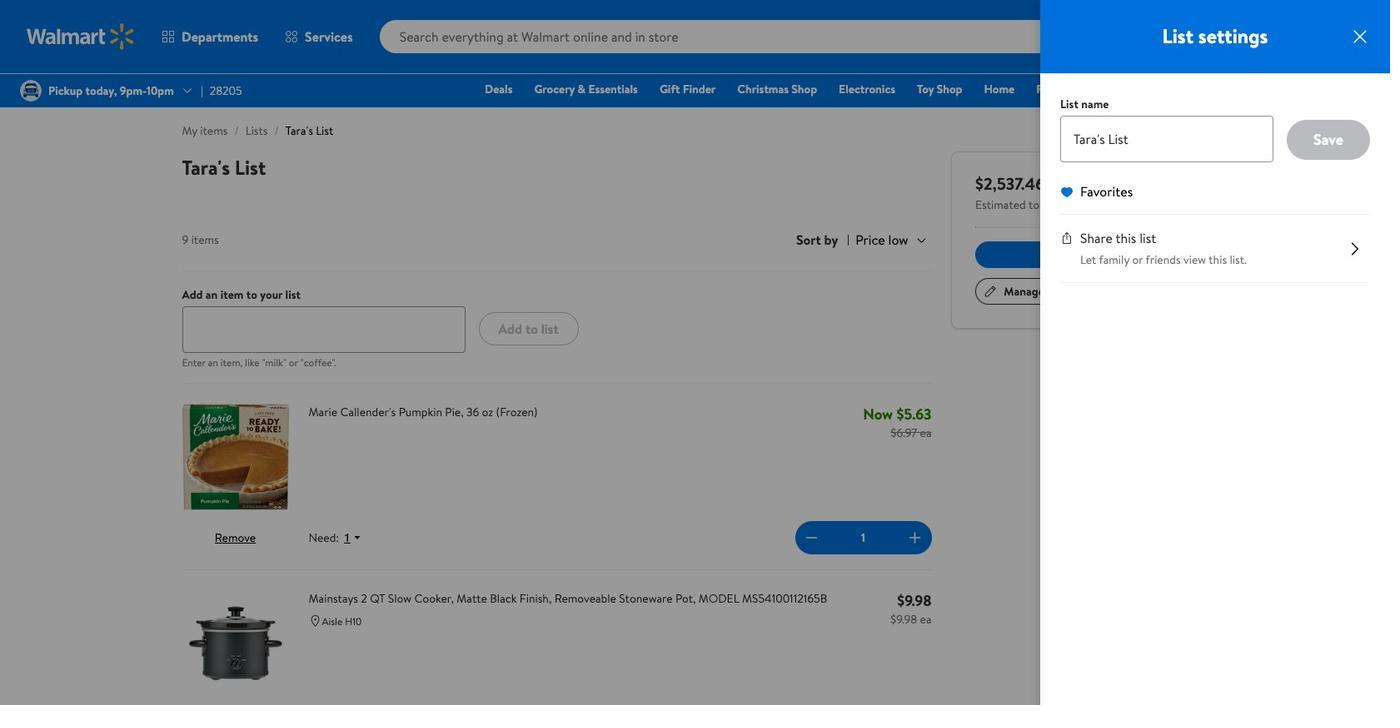 Task type: locate. For each thing, give the bounding box(es) containing it.
ms54100112165b
[[742, 591, 827, 608]]

settings
[[1126, 283, 1169, 300]]

"coffee".
[[301, 356, 336, 370]]

ea down increase quantity marie callender's pumpkin pie, 36 oz (frozen), current quantity 1 icon
[[920, 612, 932, 628]]

list inside share this list let family or friends view this list.
[[1140, 229, 1156, 247]]

9
[[182, 232, 188, 248]]

1 horizontal spatial shop
[[937, 81, 963, 97]]

now $5.63 $6.97 ea
[[863, 404, 932, 442]]

2 vertical spatial items
[[1047, 283, 1075, 300]]

1 vertical spatial to
[[246, 287, 257, 304]]

an left item,
[[208, 356, 218, 370]]

or right family
[[1132, 252, 1143, 268]]

1 horizontal spatial this
[[1209, 252, 1227, 268]]

1 horizontal spatial tara's
[[286, 122, 313, 139]]

tara's right lists at the top left of the page
[[286, 122, 313, 139]]

close dialog image
[[1350, 27, 1370, 47]]

0 vertical spatial ea
[[920, 425, 932, 442]]

item,
[[221, 356, 243, 370]]

1 ea from the top
[[920, 425, 932, 442]]

an for add
[[206, 287, 218, 304]]

toy
[[917, 81, 934, 97]]

add inside button
[[1044, 247, 1065, 263]]

or inside share this list let family or friends view this list.
[[1132, 252, 1143, 268]]

shop right toy
[[937, 81, 963, 97]]

items for manage
[[1047, 283, 1075, 300]]

1 vertical spatial or
[[289, 356, 298, 370]]

1 vertical spatial this
[[1209, 252, 1227, 268]]

0 horizontal spatial shop
[[792, 81, 817, 97]]

2 vertical spatial to
[[526, 320, 538, 338]]

2 vertical spatial list
[[541, 320, 559, 338]]

to
[[1082, 247, 1093, 263], [246, 287, 257, 304], [526, 320, 538, 338]]

this up family
[[1116, 229, 1137, 247]]

$9.98
[[897, 591, 932, 612], [891, 612, 917, 628]]

Walmart Site-Wide search field
[[380, 20, 1109, 53]]

view
[[1184, 252, 1206, 268]]

add to list
[[499, 320, 559, 338]]

2 horizontal spatial to
[[1082, 247, 1093, 263]]

&
[[578, 81, 586, 97]]

items inside 'button'
[[1047, 283, 1075, 300]]

christmas shop
[[737, 81, 817, 97]]

0 horizontal spatial list
[[285, 287, 301, 304]]

1
[[861, 530, 865, 547]]

ea inside now $5.63 $6.97 ea
[[920, 425, 932, 442]]

add all to cart button
[[975, 242, 1185, 268]]

0 vertical spatial to
[[1082, 247, 1093, 263]]

2 vertical spatial add
[[499, 320, 522, 338]]

2 shop from the left
[[937, 81, 963, 97]]

now
[[863, 404, 893, 425]]

grocery
[[534, 81, 575, 97]]

17
[[1354, 18, 1362, 32]]

1 vertical spatial add
[[182, 287, 203, 304]]

2 ea from the top
[[920, 612, 932, 628]]

0 vertical spatial items
[[200, 122, 228, 139]]

add an item to your list
[[182, 287, 301, 304]]

items
[[200, 122, 228, 139], [191, 232, 219, 248], [1047, 283, 1075, 300]]

0 horizontal spatial tara's
[[182, 153, 230, 182]]

items right 'my'
[[200, 122, 228, 139]]

or
[[1132, 252, 1143, 268], [289, 356, 298, 370]]

tara's
[[286, 122, 313, 139], [182, 153, 230, 182]]

or right the "milk"
[[289, 356, 298, 370]]

2 horizontal spatial list
[[1140, 229, 1156, 247]]

list inside "button"
[[541, 320, 559, 338]]

1 vertical spatial an
[[208, 356, 218, 370]]

sort
[[796, 231, 821, 249]]

1 shop from the left
[[792, 81, 817, 97]]

add
[[1044, 247, 1065, 263], [182, 287, 203, 304], [499, 320, 522, 338]]

0 horizontal spatial or
[[289, 356, 298, 370]]

0 horizontal spatial add
[[182, 287, 203, 304]]

0 vertical spatial an
[[206, 287, 218, 304]]

1 vertical spatial ea
[[920, 612, 932, 628]]

marie
[[309, 404, 337, 421]]

slow
[[388, 591, 412, 608]]

or for list
[[1132, 252, 1143, 268]]

an left the item
[[206, 287, 218, 304]]

save button
[[1287, 120, 1370, 160]]

this
[[1116, 229, 1137, 247], [1209, 252, 1227, 268]]

1 horizontal spatial /
[[275, 122, 279, 139]]

manage items button
[[975, 278, 1083, 305]]

0 vertical spatial list
[[1140, 229, 1156, 247]]

pot,
[[675, 591, 696, 608]]

electronics link
[[831, 80, 903, 98]]

list settings
[[1162, 22, 1268, 50]]

shop right christmas
[[792, 81, 817, 97]]

add inside "button"
[[499, 320, 522, 338]]

list for share
[[1140, 229, 1156, 247]]

fashion
[[1036, 81, 1075, 97]]

1 horizontal spatial add
[[499, 320, 522, 338]]

tara's down my items link at the top of the page
[[182, 153, 230, 182]]

total
[[1028, 197, 1052, 213]]

9 items
[[182, 232, 219, 248]]

cart
[[1096, 247, 1116, 263]]

christmas
[[737, 81, 789, 97]]

$2,537.46
[[975, 172, 1044, 195]]

items right manage
[[1047, 283, 1075, 300]]

0 vertical spatial or
[[1132, 252, 1143, 268]]

1 horizontal spatial to
[[526, 320, 538, 338]]

deals link
[[477, 80, 520, 98]]

1 vertical spatial items
[[191, 232, 219, 248]]

need:
[[309, 530, 339, 547]]

list settings dialog
[[1040, 0, 1390, 706]]

add for add all to cart
[[1044, 247, 1065, 263]]

gift finder
[[660, 81, 716, 97]]

settings
[[1198, 22, 1268, 50]]

2 horizontal spatial add
[[1044, 247, 1065, 263]]

1 vertical spatial list
[[285, 287, 301, 304]]

ea right the $6.97
[[920, 425, 932, 442]]

1 horizontal spatial list
[[541, 320, 559, 338]]

enter
[[182, 356, 206, 370]]

favorites
[[1080, 182, 1133, 201]]

/ right lists link
[[275, 122, 279, 139]]

grocery & essentials
[[534, 81, 638, 97]]

add for add to list
[[499, 320, 522, 338]]

removeable
[[554, 591, 616, 608]]

items for my
[[200, 122, 228, 139]]

1 vertical spatial tara's
[[182, 153, 230, 182]]

cooker,
[[414, 591, 454, 608]]

0 vertical spatial add
[[1044, 247, 1065, 263]]

this left 'list.'
[[1209, 252, 1227, 268]]

List name text field
[[1060, 116, 1274, 162]]

items right the 9
[[191, 232, 219, 248]]

pie,
[[445, 404, 464, 421]]

0 horizontal spatial /
[[234, 122, 239, 139]]

marie callender's pumpkin pie, 36 oz (frozen)
[[309, 404, 538, 421]]

friends
[[1146, 252, 1181, 268]]

list name
[[1060, 96, 1109, 112]]

my items / lists / tara's list
[[182, 122, 333, 139]]

shop for toy shop
[[937, 81, 963, 97]]

essentials
[[588, 81, 638, 97]]

decrease quantity marie callender's pumpkin pie, 36 oz (frozen), current quantity 1 image
[[802, 528, 822, 548]]

ea
[[920, 425, 932, 442], [920, 612, 932, 628]]

0 horizontal spatial this
[[1116, 229, 1137, 247]]

0 vertical spatial this
[[1116, 229, 1137, 247]]

0 horizontal spatial to
[[246, 287, 257, 304]]

h10
[[345, 615, 362, 629]]

estimated
[[975, 197, 1026, 213]]

1 horizontal spatial or
[[1132, 252, 1143, 268]]

or for item,
[[289, 356, 298, 370]]

/ left lists link
[[234, 122, 239, 139]]



Task type: describe. For each thing, give the bounding box(es) containing it.
2 / from the left
[[275, 122, 279, 139]]

manage items
[[1004, 283, 1075, 300]]

$2,537.46 estimated total
[[975, 172, 1052, 213]]

to inside button
[[1082, 247, 1093, 263]]

add to list button
[[479, 313, 579, 346]]

36
[[466, 404, 479, 421]]

gift
[[660, 81, 680, 97]]

walmart image
[[27, 23, 135, 50]]

home link
[[977, 80, 1022, 98]]

save
[[1314, 129, 1344, 150]]

mainstays 2 qt slow cooker, matte black finish, removeable stoneware pot, model ms54100112165b link
[[309, 591, 869, 608]]

increase quantity marie callender's pumpkin pie, 36 oz (frozen), current quantity 1 image
[[905, 528, 925, 548]]

$5.63
[[897, 404, 932, 425]]

your
[[260, 287, 283, 304]]

grocery & essentials link
[[527, 80, 646, 98]]

0 vertical spatial tara's
[[286, 122, 313, 139]]

deals
[[485, 81, 513, 97]]

black
[[490, 591, 517, 608]]

list.
[[1230, 252, 1247, 268]]

let
[[1080, 252, 1097, 268]]

"milk"
[[262, 356, 287, 370]]

gift finder link
[[652, 80, 723, 98]]

items for 9
[[191, 232, 219, 248]]

matte
[[457, 591, 487, 608]]

fashion link
[[1029, 80, 1083, 98]]

ea inside $9.98 $9.98 ea
[[920, 612, 932, 628]]

list right lists at the top left of the page
[[316, 122, 333, 139]]

toy shop
[[917, 81, 963, 97]]

remove
[[215, 530, 256, 547]]

mainstays
[[309, 591, 358, 608]]

lists
[[246, 122, 268, 139]]

to inside "button"
[[526, 320, 538, 338]]

aisle h10
[[322, 615, 362, 629]]

list left the name
[[1060, 96, 1079, 112]]

an for enter
[[208, 356, 218, 370]]

name
[[1081, 96, 1109, 112]]

remove button
[[215, 530, 256, 547]]

finish,
[[520, 591, 552, 608]]

lists link
[[246, 122, 268, 139]]

home
[[984, 81, 1015, 97]]

add for add an item to your list
[[182, 287, 203, 304]]

$9.98 $9.98 ea
[[891, 591, 932, 628]]

mainstays 2 qt slow cooker, matte black finish, removeable stoneware pot, model ms54100112165b
[[309, 591, 827, 608]]

tara's list link
[[286, 122, 333, 139]]

enter an item, like "milk" or "coffee".
[[182, 356, 336, 370]]

my
[[182, 122, 197, 139]]

list for add
[[541, 320, 559, 338]]

share this list let family or friends view this list.
[[1080, 229, 1247, 268]]

Add an item to your list text field
[[182, 307, 465, 354]]

$6.97
[[891, 425, 917, 442]]

add all to cart
[[1044, 247, 1116, 263]]

like
[[245, 356, 260, 370]]

electronics
[[839, 81, 896, 97]]

settings button
[[1090, 278, 1185, 305]]

(frozen)
[[496, 404, 538, 421]]

tara's list
[[182, 153, 266, 182]]

2
[[361, 591, 367, 608]]

list down lists link
[[235, 153, 266, 182]]

pumpkin
[[399, 404, 442, 421]]

all
[[1068, 247, 1079, 263]]

callender's
[[340, 404, 396, 421]]

Search search field
[[380, 20, 1109, 53]]

my items link
[[182, 122, 228, 139]]

manage
[[1004, 283, 1044, 300]]

family
[[1099, 252, 1130, 268]]

toy shop link
[[910, 80, 970, 98]]

aisle
[[322, 615, 343, 629]]

qt
[[370, 591, 385, 608]]

item
[[221, 287, 244, 304]]

christmas shop link
[[730, 80, 825, 98]]

1 / from the left
[[234, 122, 239, 139]]

marie callender's pumpkin pie, 36 oz (frozen) link
[[309, 404, 860, 422]]

list left settings
[[1162, 22, 1194, 50]]

by
[[824, 231, 838, 249]]

shop for christmas shop
[[792, 81, 817, 97]]

finder
[[683, 81, 716, 97]]

stoneware
[[619, 591, 673, 608]]

oz
[[482, 404, 493, 421]]

model
[[699, 591, 739, 608]]



Task type: vqa. For each thing, say whether or not it's contained in the screenshot.
from
no



